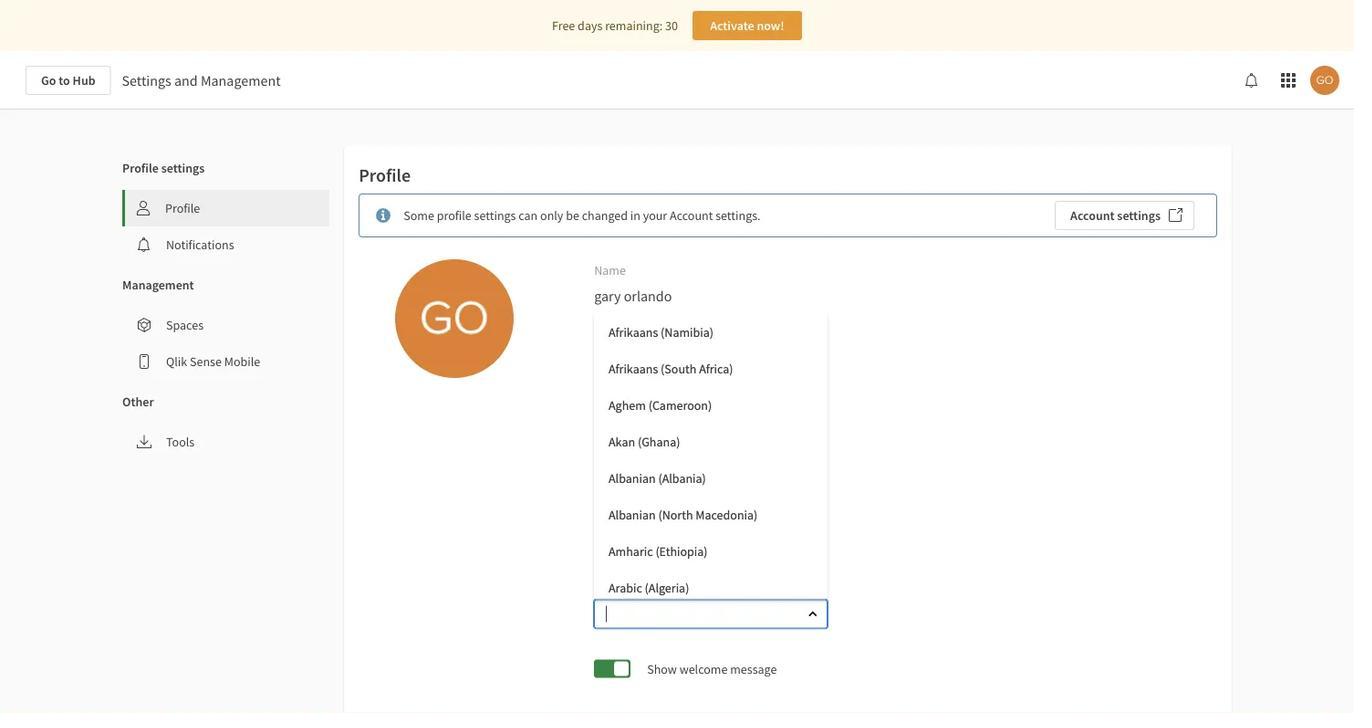 Task type: describe. For each thing, give the bounding box(es) containing it.
(north
[[659, 506, 693, 523]]

preferred language
[[595, 401, 696, 417]]

be
[[566, 207, 580, 224]]

account settings link
[[1055, 201, 1195, 230]]

email orlandogary85@gmail.com
[[595, 331, 760, 374]]

orlando
[[624, 287, 672, 305]]

message
[[731, 660, 777, 677]]

1 horizontal spatial profile
[[165, 200, 200, 216]]

gary
[[595, 287, 621, 305]]

africa)
[[699, 360, 734, 377]]

go to hub
[[41, 72, 95, 89]]

arabic (algeria)
[[609, 579, 690, 596]]

show
[[647, 660, 677, 677]]

regional
[[595, 569, 641, 585]]

0 horizontal spatial management
[[122, 277, 194, 293]]

afrikaans for afrikaans (namibia)
[[609, 324, 659, 340]]

email
[[595, 331, 625, 348]]

remaining:
[[605, 17, 663, 34]]

activate now!
[[710, 17, 785, 34]]

account inside account settings link
[[1071, 207, 1115, 224]]

some
[[404, 207, 434, 224]]

aghem (cameroon)
[[609, 397, 712, 413]]

qlik
[[166, 353, 187, 370]]

settings for profile settings
[[161, 160, 205, 176]]

only
[[540, 207, 564, 224]]

(ghana)
[[638, 433, 681, 450]]

(albania)
[[659, 470, 706, 486]]

go
[[41, 72, 56, 89]]

zone
[[624, 485, 650, 501]]

in
[[631, 207, 641, 224]]

tools
[[166, 434, 195, 450]]

creating
[[706, 569, 749, 585]]

days
[[578, 17, 603, 34]]

sense
[[190, 353, 222, 370]]

settings for account settings
[[1118, 207, 1161, 224]]

activate
[[710, 17, 755, 34]]

settings.
[[716, 207, 761, 224]]

spaces
[[166, 317, 204, 333]]

0 horizontal spatial profile
[[122, 160, 159, 176]]

qlik sense mobile
[[166, 353, 260, 370]]

activate now! link
[[693, 11, 802, 40]]

1 horizontal spatial gary orlando image
[[1311, 66, 1340, 95]]

0 vertical spatial management
[[201, 71, 281, 89]]

hub
[[73, 72, 95, 89]]

(south
[[661, 360, 697, 377]]

language
[[647, 401, 696, 417]]

amharic
[[609, 543, 653, 559]]

akan (ghana)
[[609, 433, 681, 450]]

profile
[[437, 207, 472, 224]]

albanian for albanian (albania)
[[609, 470, 656, 486]]

changed
[[582, 207, 628, 224]]

albanian (north macedonia)
[[609, 506, 758, 523]]

2 horizontal spatial profile
[[359, 164, 411, 187]]

name gary orlando
[[595, 262, 672, 305]]

afrikaans (south africa)
[[609, 360, 734, 377]]

afrikaans (namibia)
[[609, 324, 714, 340]]

for
[[688, 569, 703, 585]]

settings and management
[[122, 71, 281, 89]]

(ethiopia)
[[656, 543, 708, 559]]

arabic
[[609, 579, 643, 596]]

account settings
[[1071, 207, 1161, 224]]



Task type: locate. For each thing, give the bounding box(es) containing it.
0 vertical spatial gary orlando image
[[1311, 66, 1340, 95]]

time zone
[[595, 485, 650, 501]]

1 vertical spatial gary orlando image
[[395, 259, 514, 378]]

30
[[666, 17, 678, 34]]

some profile settings can only be changed in your account settings.
[[404, 207, 761, 224]]

1 vertical spatial management
[[122, 277, 194, 293]]

and
[[174, 71, 198, 89]]

akan
[[609, 433, 636, 450]]

other
[[122, 393, 154, 410]]

to
[[59, 72, 70, 89]]

0 vertical spatial albanian
[[609, 470, 656, 486]]

alert
[[359, 194, 1218, 237]]

1 vertical spatial afrikaans
[[609, 360, 659, 377]]

regional settings for creating apps
[[595, 569, 778, 585]]

albanian for albanian (north macedonia)
[[609, 506, 656, 523]]

albanian (albania)
[[609, 470, 706, 486]]

profile down the settings
[[122, 160, 159, 176]]

free days remaining: 30
[[552, 17, 678, 34]]

settings
[[161, 160, 205, 176], [474, 207, 516, 224], [1118, 207, 1161, 224], [644, 569, 686, 585]]

account
[[670, 207, 713, 224], [1071, 207, 1115, 224]]

0 horizontal spatial account
[[670, 207, 713, 224]]

show welcome message
[[647, 660, 777, 677]]

your
[[643, 207, 668, 224]]

(algeria)
[[645, 579, 690, 596]]

afrikaans
[[609, 324, 659, 340], [609, 360, 659, 377]]

time
[[595, 485, 621, 501]]

settings
[[122, 71, 171, 89]]

mobile
[[224, 353, 260, 370]]

gary orlando image
[[1311, 66, 1340, 95], [395, 259, 514, 378]]

1 afrikaans from the top
[[609, 324, 659, 340]]

amharic (ethiopia)
[[609, 543, 708, 559]]

welcome
[[680, 660, 728, 677]]

settings for regional settings for creating apps
[[644, 569, 686, 585]]

list box
[[594, 314, 828, 606]]

can
[[519, 207, 538, 224]]

1 horizontal spatial account
[[1071, 207, 1115, 224]]

1 vertical spatial albanian
[[609, 506, 656, 523]]

notifications
[[166, 236, 234, 253]]

profile up notifications
[[165, 200, 200, 216]]

albanian down zone
[[609, 506, 656, 523]]

tools link
[[122, 424, 330, 460]]

None text field
[[596, 599, 793, 628]]

afrikaans for afrikaans (south africa)
[[609, 360, 659, 377]]

1 albanian from the top
[[609, 470, 656, 486]]

(namibia)
[[661, 324, 714, 340]]

list box containing afrikaans (namibia)
[[594, 314, 828, 606]]

name
[[595, 262, 626, 278]]

aghem
[[609, 397, 646, 413]]

afrikaans down 'orlando' at the top
[[609, 324, 659, 340]]

management right 'and'
[[201, 71, 281, 89]]

(cameroon)
[[649, 397, 712, 413]]

notifications link
[[122, 226, 330, 263]]

alert containing some profile settings can only be changed in your account settings.
[[359, 194, 1218, 237]]

close image
[[808, 608, 819, 619]]

spaces link
[[122, 307, 330, 343]]

management
[[201, 71, 281, 89], [122, 277, 194, 293]]

0 vertical spatial afrikaans
[[609, 324, 659, 340]]

1 horizontal spatial management
[[201, 71, 281, 89]]

2 afrikaans from the top
[[609, 360, 659, 377]]

2 account from the left
[[1071, 207, 1115, 224]]

profile up some
[[359, 164, 411, 187]]

afrikaans up aghem
[[609, 360, 659, 377]]

profile
[[122, 160, 159, 176], [359, 164, 411, 187], [165, 200, 200, 216]]

apps
[[752, 569, 778, 585]]

go to hub link
[[26, 66, 111, 95]]

0 horizontal spatial gary orlando image
[[395, 259, 514, 378]]

management up spaces
[[122, 277, 194, 293]]

albanian down akan
[[609, 470, 656, 486]]

orlandogary85@gmail.com
[[595, 356, 760, 374]]

free
[[552, 17, 575, 34]]

macedonia)
[[696, 506, 758, 523]]

2 albanian from the top
[[609, 506, 656, 523]]

1 account from the left
[[670, 207, 713, 224]]

albanian
[[609, 470, 656, 486], [609, 506, 656, 523]]

preferred
[[595, 401, 645, 417]]

qlik sense mobile link
[[122, 343, 330, 380]]

profile settings
[[122, 160, 205, 176]]

profile link
[[125, 190, 330, 226]]

now!
[[757, 17, 785, 34]]



Task type: vqa. For each thing, say whether or not it's contained in the screenshot.
the bottom Afrikaans
yes



